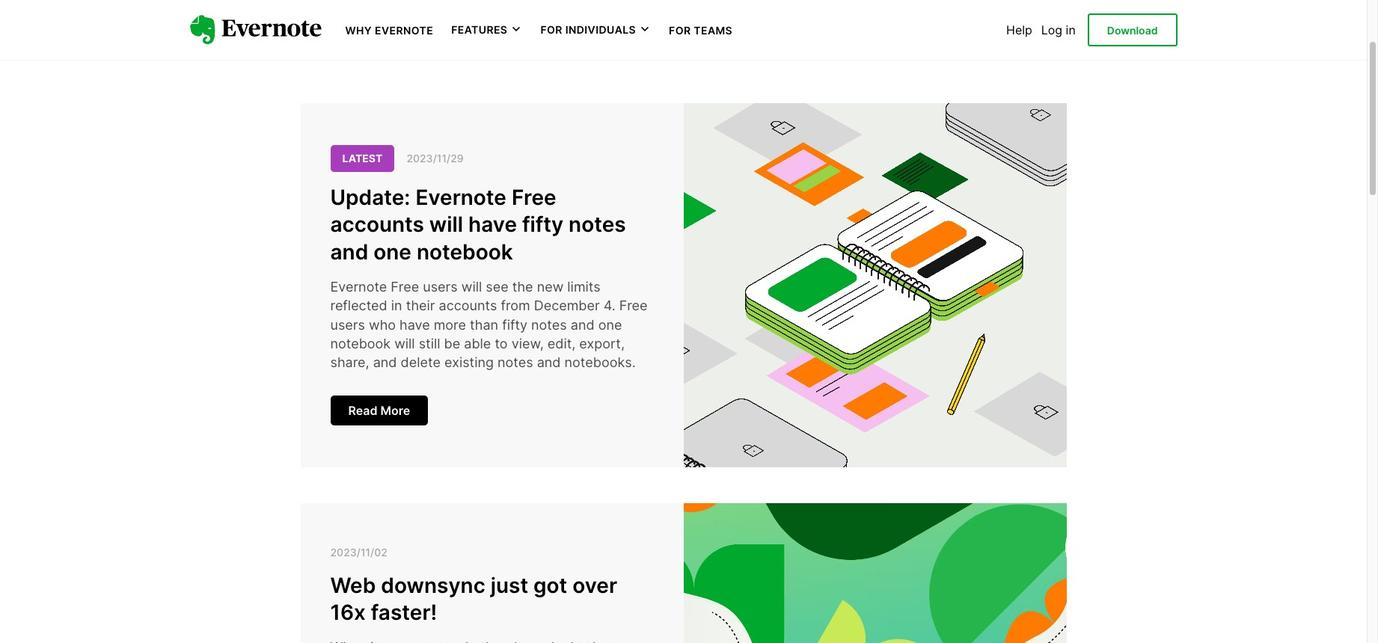 Task type: vqa. For each thing, say whether or not it's contained in the screenshot.
Web
yes



Task type: locate. For each thing, give the bounding box(es) containing it.
1 vertical spatial one
[[598, 317, 622, 333]]

in right log
[[1066, 22, 1076, 37]]

notebook
[[417, 239, 513, 265], [330, 336, 391, 351]]

update: evernote free accounts will have fifty notes and one notebook
[[330, 185, 626, 265]]

from
[[501, 298, 530, 314]]

for
[[541, 23, 563, 36], [669, 24, 691, 37]]

notes up edit,
[[531, 317, 567, 333]]

to right 'able'
[[495, 336, 508, 351]]

1 horizontal spatial notebook
[[417, 239, 513, 265]]

help link
[[1007, 22, 1033, 37]]

evernote logo image
[[190, 15, 321, 45]]

notebook up their
[[417, 239, 513, 265]]

for inside for individuals "button"
[[541, 23, 563, 36]]

2 horizontal spatial the
[[877, 7, 905, 29]]

0 vertical spatial evernote
[[375, 24, 433, 37]]

1 horizontal spatial see
[[538, 32, 568, 54]]

at
[[674, 7, 690, 29]]

for inside for teams link
[[669, 24, 691, 37]]

2 vertical spatial notes
[[498, 355, 533, 370]]

in inside evernote free users will see the new limits reflected in their accounts from december 4. free users who have more than fifty notes and one notebook will still be able to view, edit, export, share, and delete existing notes and notebooks.
[[391, 298, 402, 314]]

evernote for why
[[375, 24, 433, 37]]

see inside evernote free users will see the new limits reflected in their accounts from december 4. free users who have more than fifty notes and one notebook will still be able to view, edit, export, share, and delete existing notes and notebooks.
[[486, 279, 509, 295]]

on.
[[881, 32, 907, 54]]

all
[[573, 32, 592, 54]]

1 vertical spatial users
[[330, 317, 365, 333]]

export,
[[579, 336, 625, 351]]

teams
[[694, 24, 733, 37]]

1 vertical spatial fifty
[[502, 317, 528, 333]]

able
[[464, 336, 491, 351]]

update:
[[330, 185, 410, 210]]

notebook inside evernote free users will see the new limits reflected in their accounts from december 4. free users who have more than fifty notes and one notebook will still be able to view, edit, export, share, and delete existing notes and notebooks.
[[330, 336, 391, 351]]

the
[[877, 7, 905, 29], [597, 32, 625, 54], [512, 279, 533, 295]]

0 vertical spatial fifty
[[522, 212, 564, 237]]

0 horizontal spatial notebook
[[330, 336, 391, 351]]

log in link
[[1041, 22, 1076, 37]]

users up their
[[423, 279, 458, 295]]

help
[[1007, 22, 1033, 37]]

and up reflected at the left of page
[[330, 239, 368, 265]]

notes inside update: evernote free accounts will have fifty notes and one notebook
[[569, 212, 626, 237]]

0 horizontal spatial free
[[391, 279, 419, 295]]

1 horizontal spatial the
[[597, 32, 625, 54]]

the up on.
[[877, 7, 905, 29]]

1 vertical spatial evernote
[[416, 185, 507, 210]]

edit,
[[548, 336, 576, 351]]

see up from
[[486, 279, 509, 295]]

users
[[423, 279, 458, 295], [330, 317, 365, 333]]

free inside update: evernote free accounts will have fifty notes and one notebook
[[512, 185, 557, 210]]

for teams link
[[669, 22, 733, 37]]

evernote up reflected at the left of page
[[330, 279, 387, 295]]

fifty down from
[[502, 317, 528, 333]]

0 vertical spatial free
[[512, 185, 557, 210]]

1 horizontal spatial to
[[516, 32, 533, 54]]

and down december
[[571, 317, 595, 333]]

in
[[1066, 22, 1076, 37], [391, 298, 402, 314]]

1 vertical spatial in
[[391, 298, 402, 314]]

see
[[538, 32, 568, 54], [486, 279, 509, 295]]

have inside evernote free users will see the new limits reflected in their accounts from december 4. free users who have more than fifty notes and one notebook will still be able to view, edit, export, share, and delete existing notes and notebooks.
[[400, 317, 430, 333]]

1 horizontal spatial have
[[468, 212, 517, 237]]

will up than
[[462, 279, 482, 295]]

the inside evernote free users will see the new limits reflected in their accounts from december 4. free users who have more than fifty notes and one notebook will still be able to view, edit, export, share, and delete existing notes and notebooks.
[[512, 279, 533, 295]]

1 vertical spatial see
[[486, 279, 509, 295]]

2 horizontal spatial free
[[619, 298, 648, 314]]

0 horizontal spatial accounts
[[330, 212, 424, 237]]

2 vertical spatial evernote
[[330, 279, 387, 295]]

web downsync just got over 16x faster! link
[[330, 572, 654, 627]]

evernote right the why
[[375, 24, 433, 37]]

0 horizontal spatial to
[[495, 336, 508, 351]]

fifty up new on the top of page
[[522, 212, 564, 237]]

accounts up than
[[439, 298, 497, 314]]

1 horizontal spatial one
[[598, 317, 622, 333]]

1 vertical spatial will
[[462, 279, 482, 295]]

evernote
[[375, 24, 433, 37], [416, 185, 507, 210], [330, 279, 387, 295]]

why
[[345, 24, 372, 37]]

web
[[330, 573, 376, 598]]

16x
[[330, 600, 366, 626]]

fifty
[[522, 212, 564, 237], [502, 317, 528, 333]]

about
[[465, 7, 514, 29]]

0 horizontal spatial one
[[374, 239, 412, 265]]

0 vertical spatial notebook
[[417, 239, 513, 265]]

to inside "curious about what's happening at evernote? check out the articles below to see all the exciting things we're working on."
[[516, 32, 533, 54]]

0 vertical spatial accounts
[[330, 212, 424, 237]]

one
[[374, 239, 412, 265], [598, 317, 622, 333]]

evernote free users will see the new limits reflected in their accounts from december 4. free users who have more than fifty notes and one notebook will still be able to view, edit, export, share, and delete existing notes and notebooks.
[[330, 279, 648, 370]]

just
[[491, 573, 528, 598]]

to
[[516, 32, 533, 54], [495, 336, 508, 351]]

for for for teams
[[669, 24, 691, 37]]

evernote inside update: evernote free accounts will have fifty notes and one notebook
[[416, 185, 507, 210]]

and right share,
[[373, 355, 397, 370]]

notebook inside update: evernote free accounts will have fifty notes and one notebook
[[417, 239, 513, 265]]

notes up limits
[[569, 212, 626, 237]]

1 vertical spatial accounts
[[439, 298, 497, 314]]

0 vertical spatial see
[[538, 32, 568, 54]]

will up "delete"
[[395, 336, 415, 351]]

users down reflected at the left of page
[[330, 317, 365, 333]]

0 vertical spatial the
[[877, 7, 905, 29]]

out
[[844, 7, 872, 29]]

more
[[381, 403, 410, 418]]

0 horizontal spatial for
[[541, 23, 563, 36]]

2 vertical spatial will
[[395, 336, 415, 351]]

the up from
[[512, 279, 533, 295]]

1 vertical spatial to
[[495, 336, 508, 351]]

have
[[468, 212, 517, 237], [400, 317, 430, 333]]

1 horizontal spatial for
[[669, 24, 691, 37]]

1 horizontal spatial accounts
[[439, 298, 497, 314]]

notes
[[569, 212, 626, 237], [531, 317, 567, 333], [498, 355, 533, 370]]

0 vertical spatial notes
[[569, 212, 626, 237]]

one down update:
[[374, 239, 412, 265]]

0 vertical spatial users
[[423, 279, 458, 295]]

and
[[330, 239, 368, 265], [571, 317, 595, 333], [373, 355, 397, 370], [537, 355, 561, 370]]

0 vertical spatial to
[[516, 32, 533, 54]]

accounts
[[330, 212, 424, 237], [439, 298, 497, 314]]

4.
[[604, 298, 616, 314]]

will
[[429, 212, 463, 237], [462, 279, 482, 295], [395, 336, 415, 351]]

accounts down update:
[[330, 212, 424, 237]]

over
[[573, 573, 617, 598]]

2 vertical spatial the
[[512, 279, 533, 295]]

1 vertical spatial notebook
[[330, 336, 391, 351]]

why evernote link
[[345, 22, 433, 37]]

0 vertical spatial one
[[374, 239, 412, 265]]

be
[[444, 336, 460, 351]]

working
[[809, 32, 876, 54]]

download link
[[1088, 13, 1177, 47]]

see inside "curious about what's happening at evernote? check out the articles below to see all the exciting things we're working on."
[[538, 32, 568, 54]]

0 horizontal spatial in
[[391, 298, 402, 314]]

features button
[[451, 22, 523, 37]]

existing
[[444, 355, 494, 370]]

free
[[512, 185, 557, 210], [391, 279, 419, 295], [619, 298, 648, 314]]

accounts inside evernote free users will see the new limits reflected in their accounts from december 4. free users who have more than fifty notes and one notebook will still be able to view, edit, export, share, and delete existing notes and notebooks.
[[439, 298, 497, 314]]

will down 2023/11/29 at the top left
[[429, 212, 463, 237]]

see down what's
[[538, 32, 568, 54]]

0 vertical spatial have
[[468, 212, 517, 237]]

in up who
[[391, 298, 402, 314]]

read
[[348, 403, 378, 418]]

happening
[[579, 7, 669, 29]]

we're
[[758, 32, 804, 54]]

0 horizontal spatial the
[[512, 279, 533, 295]]

0 vertical spatial will
[[429, 212, 463, 237]]

0 horizontal spatial users
[[330, 317, 365, 333]]

to down what's
[[516, 32, 533, 54]]

check
[[785, 7, 839, 29]]

notebook up share,
[[330, 336, 391, 351]]

fifty inside update: evernote free accounts will have fifty notes and one notebook
[[522, 212, 564, 237]]

1 horizontal spatial free
[[512, 185, 557, 210]]

notes down view,
[[498, 355, 533, 370]]

evernote down 2023/11/29 at the top left
[[416, 185, 507, 210]]

1 vertical spatial the
[[597, 32, 625, 54]]

read more link
[[330, 396, 428, 426]]

1 horizontal spatial in
[[1066, 22, 1076, 37]]

1 vertical spatial have
[[400, 317, 430, 333]]

one down 4.
[[598, 317, 622, 333]]

to inside evernote free users will see the new limits reflected in their accounts from december 4. free users who have more than fifty notes and one notebook will still be able to view, edit, export, share, and delete existing notes and notebooks.
[[495, 336, 508, 351]]

evernote for update:
[[416, 185, 507, 210]]

the right "all"
[[597, 32, 625, 54]]

0 horizontal spatial have
[[400, 317, 430, 333]]

one inside evernote free users will see the new limits reflected in their accounts from december 4. free users who have more than fifty notes and one notebook will still be able to view, edit, export, share, and delete existing notes and notebooks.
[[598, 317, 622, 333]]

0 horizontal spatial see
[[486, 279, 509, 295]]



Task type: describe. For each thing, give the bounding box(es) containing it.
read more
[[348, 403, 410, 418]]

one inside update: evernote free accounts will have fifty notes and one notebook
[[374, 239, 412, 265]]

evernote?
[[695, 7, 780, 29]]

notebooks.
[[565, 355, 636, 370]]

delete
[[401, 355, 441, 370]]

articles
[[910, 7, 972, 29]]

log in
[[1041, 22, 1076, 37]]

accounts inside update: evernote free accounts will have fifty notes and one notebook
[[330, 212, 424, 237]]

update: evernote free accounts will have fifty notes and one notebook link
[[330, 184, 654, 266]]

why evernote
[[345, 24, 433, 37]]

latest
[[342, 152, 383, 165]]

below
[[460, 32, 511, 54]]

reflected
[[330, 298, 387, 314]]

2023/11/29
[[407, 152, 464, 165]]

limits
[[567, 279, 601, 295]]

their
[[406, 298, 435, 314]]

still
[[419, 336, 440, 351]]

will inside update: evernote free accounts will have fifty notes and one notebook
[[429, 212, 463, 237]]

for for for individuals
[[541, 23, 563, 36]]

downsync
[[381, 573, 486, 598]]

and inside update: evernote free accounts will have fifty notes and one notebook
[[330, 239, 368, 265]]

fifty inside evernote free users will see the new limits reflected in their accounts from december 4. free users who have more than fifty notes and one notebook will still be able to view, edit, export, share, and delete existing notes and notebooks.
[[502, 317, 528, 333]]

have inside update: evernote free accounts will have fifty notes and one notebook
[[468, 212, 517, 237]]

what's
[[519, 7, 574, 29]]

download
[[1107, 24, 1158, 37]]

got
[[534, 573, 567, 598]]

evernote inside evernote free users will see the new limits reflected in their accounts from december 4. free users who have more than fifty notes and one notebook will still be able to view, edit, export, share, and delete existing notes and notebooks.
[[330, 279, 387, 295]]

things
[[701, 32, 753, 54]]

log
[[1041, 22, 1063, 37]]

curious about what's happening at evernote? check out the articles below to see all the exciting things we're working on.
[[395, 7, 972, 54]]

new
[[537, 279, 564, 295]]

1 horizontal spatial users
[[423, 279, 458, 295]]

more
[[434, 317, 466, 333]]

exciting
[[630, 32, 696, 54]]

faster!
[[371, 600, 437, 626]]

individuals
[[565, 23, 636, 36]]

features
[[451, 23, 508, 36]]

than
[[470, 317, 498, 333]]

for individuals button
[[541, 22, 651, 37]]

and down edit,
[[537, 355, 561, 370]]

december
[[534, 298, 600, 314]]

for individuals
[[541, 23, 636, 36]]

for teams
[[669, 24, 733, 37]]

0 vertical spatial in
[[1066, 22, 1076, 37]]

curious
[[395, 7, 460, 29]]

1 vertical spatial notes
[[531, 317, 567, 333]]

share,
[[330, 355, 369, 370]]

web downsync just got over 16x faster!
[[330, 573, 617, 626]]

2 vertical spatial free
[[619, 298, 648, 314]]

1 vertical spatial free
[[391, 279, 419, 295]]

view,
[[512, 336, 544, 351]]

2023/11/02
[[330, 546, 388, 559]]

who
[[369, 317, 396, 333]]



